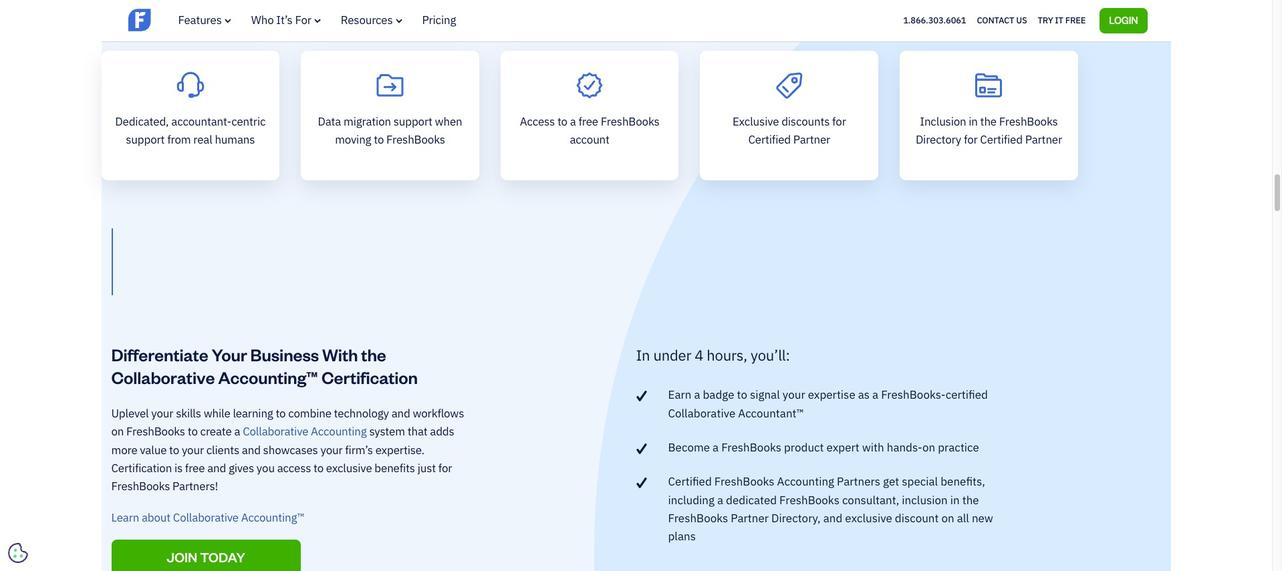 Task type: locate. For each thing, give the bounding box(es) containing it.
partner inside certified freshbooks accounting partners get special benefits, including a dedicated freshbooks consultant, inclusion in the freshbooks partner directory, and exclusive discount on all new plans
[[731, 511, 769, 526]]

directory
[[916, 133, 961, 147]]

accounting™ down you
[[241, 510, 305, 525]]

0 vertical spatial exclusive
[[326, 461, 372, 476]]

your left skills on the bottom left of page
[[151, 406, 173, 421]]

login
[[1109, 14, 1138, 26]]

2 horizontal spatial certified
[[980, 133, 1023, 147]]

collaborative down partners!
[[173, 510, 239, 525]]

access
[[520, 114, 555, 129]]

0 vertical spatial accounting™
[[218, 366, 318, 388]]

accounting™ down business
[[218, 366, 318, 388]]

data
[[318, 114, 341, 129]]

support down dedicated,
[[126, 133, 165, 147]]

expert
[[827, 440, 859, 455]]

support
[[394, 114, 432, 129], [126, 133, 165, 147]]

1 vertical spatial in
[[950, 493, 960, 508]]

collaborative inside earn a badge to signal your expertise as a freshbooks-certified collaborative accountant™
[[668, 406, 735, 421]]

0 horizontal spatial support
[[126, 133, 165, 147]]

resources
[[341, 13, 393, 27]]

a up account
[[570, 114, 576, 129]]

skills
[[176, 406, 201, 421]]

0 vertical spatial on
[[111, 425, 124, 439]]

support inside dedicated, accountant-centric support from real humans
[[126, 133, 165, 147]]

certified
[[748, 133, 791, 147], [980, 133, 1023, 147], [668, 475, 712, 490]]

0 vertical spatial the
[[980, 114, 997, 129]]

just
[[418, 461, 436, 476]]

exclusive
[[326, 461, 372, 476], [845, 511, 892, 526]]

certified up including
[[668, 475, 712, 490]]

0 vertical spatial support
[[394, 114, 432, 129]]

the right with
[[361, 343, 386, 366]]

1 vertical spatial the
[[361, 343, 386, 366]]

1 vertical spatial free
[[185, 461, 205, 476]]

exclusive inside the system that adds more value to your clients and showcases your firm's expertise. certification is free and gives you access to exclusive benefits just for freshbooks partners!
[[326, 461, 372, 476]]

access to a free freshbooks account
[[520, 114, 659, 147]]

certified
[[946, 388, 988, 403]]

exclusive down "firm's"
[[326, 461, 372, 476]]

a right create
[[234, 425, 240, 439]]

0 vertical spatial certification
[[322, 366, 418, 388]]

for right just
[[438, 461, 452, 476]]

in down benefits,
[[950, 493, 960, 508]]

free inside 'access to a free freshbooks account'
[[578, 114, 598, 129]]

0 horizontal spatial free
[[185, 461, 205, 476]]

collaborative
[[111, 366, 215, 388], [668, 406, 735, 421], [243, 425, 308, 439], [173, 510, 239, 525]]

1.866.303.6061
[[903, 15, 966, 26]]

certification
[[322, 366, 418, 388], [111, 461, 172, 476]]

and inside uplevel your skills while learning to combine technology and workflows on freshbooks to create a
[[392, 406, 410, 421]]

0 horizontal spatial the
[[361, 343, 386, 366]]

1 horizontal spatial free
[[578, 114, 598, 129]]

2 horizontal spatial the
[[980, 114, 997, 129]]

free right is
[[185, 461, 205, 476]]

partner inside exclusive discounts for certified partner
[[793, 133, 830, 147]]

on up more
[[111, 425, 124, 439]]

certified inside certified freshbooks accounting partners get special benefits, including a dedicated freshbooks consultant, inclusion in the freshbooks partner directory, and exclusive discount on all new plans
[[668, 475, 712, 490]]

and up system
[[392, 406, 410, 421]]

0 vertical spatial free
[[578, 114, 598, 129]]

accounting up "firm's"
[[311, 425, 367, 439]]

your up is
[[182, 443, 204, 458]]

today
[[200, 549, 245, 566]]

1 horizontal spatial the
[[962, 493, 979, 508]]

accountant™
[[738, 406, 804, 421]]

to up is
[[169, 443, 179, 458]]

system
[[369, 425, 405, 439]]

differentiate your business with the collaborative accounting™ certification
[[111, 343, 418, 388]]

the inside differentiate your business with the collaborative accounting™ certification
[[361, 343, 386, 366]]

1 vertical spatial accounting
[[777, 475, 834, 490]]

0 horizontal spatial on
[[111, 425, 124, 439]]

inclusion
[[902, 493, 948, 508]]

your
[[783, 388, 805, 403], [151, 406, 173, 421], [182, 443, 204, 458], [321, 443, 343, 458]]

support left when
[[394, 114, 432, 129]]

2 horizontal spatial partner
[[1025, 133, 1062, 147]]

0 horizontal spatial certification
[[111, 461, 172, 476]]

2 vertical spatial for
[[438, 461, 452, 476]]

on left practice
[[922, 440, 935, 455]]

to right access
[[557, 114, 567, 129]]

1 vertical spatial exclusive
[[845, 511, 892, 526]]

create
[[200, 425, 232, 439]]

0 vertical spatial for
[[832, 114, 846, 129]]

1 horizontal spatial partner
[[793, 133, 830, 147]]

for
[[295, 13, 311, 27]]

your right signal
[[783, 388, 805, 403]]

try
[[1038, 15, 1053, 26]]

0 vertical spatial accounting
[[311, 425, 367, 439]]

1 horizontal spatial support
[[394, 114, 432, 129]]

earn a badge to signal your expertise as a freshbooks-certified collaborative accountant™
[[668, 388, 988, 421]]

for inside exclusive discounts for certified partner
[[832, 114, 846, 129]]

accounting
[[311, 425, 367, 439], [777, 475, 834, 490]]

1 horizontal spatial certification
[[322, 366, 418, 388]]

partners!
[[173, 479, 218, 494]]

new
[[972, 511, 993, 526]]

1 horizontal spatial certified
[[748, 133, 791, 147]]

certified right directory at the top right of page
[[980, 133, 1023, 147]]

centric
[[231, 114, 266, 129]]

a right including
[[717, 493, 723, 508]]

0 horizontal spatial certified
[[668, 475, 712, 490]]

who it's for
[[251, 13, 311, 27]]

in under 4 hours, you'll:
[[636, 345, 790, 365]]

certification down value
[[111, 461, 172, 476]]

2 horizontal spatial for
[[964, 133, 978, 147]]

for right directory at the top right of page
[[964, 133, 978, 147]]

inclusion in the freshbooks directory for certified partner
[[916, 114, 1062, 147]]

certified down exclusive
[[748, 133, 791, 147]]

business
[[250, 343, 319, 366]]

0 horizontal spatial accounting
[[311, 425, 367, 439]]

it
[[1055, 15, 1063, 26]]

become a freshbooks product expert with hands-on practice
[[668, 440, 979, 455]]

1 vertical spatial support
[[126, 133, 165, 147]]

0 horizontal spatial in
[[950, 493, 960, 508]]

benefits,
[[941, 475, 985, 490]]

freshbooks
[[601, 114, 659, 129], [999, 114, 1058, 129], [386, 133, 445, 147], [126, 425, 185, 439], [721, 440, 781, 455], [714, 475, 774, 490], [111, 479, 170, 494], [779, 493, 840, 508], [668, 511, 728, 526]]

try it free link
[[1038, 12, 1086, 29]]

on
[[111, 425, 124, 439], [922, 440, 935, 455], [941, 511, 954, 526]]

to left signal
[[737, 388, 747, 403]]

certification inside differentiate your business with the collaborative accounting™ certification
[[322, 366, 418, 388]]

who it's for link
[[251, 13, 321, 27]]

partner
[[793, 133, 830, 147], [1025, 133, 1062, 147], [731, 511, 769, 526]]

and up gives
[[242, 443, 261, 458]]

and inside certified freshbooks accounting partners get special benefits, including a dedicated freshbooks consultant, inclusion in the freshbooks partner directory, and exclusive discount on all new plans
[[823, 511, 842, 526]]

1 horizontal spatial exclusive
[[845, 511, 892, 526]]

exclusive down "consultant,"
[[845, 511, 892, 526]]

certified inside inclusion in the freshbooks directory for certified partner
[[980, 133, 1023, 147]]

free up account
[[578, 114, 598, 129]]

the
[[980, 114, 997, 129], [361, 343, 386, 366], [962, 493, 979, 508]]

1 vertical spatial accounting™
[[241, 510, 305, 525]]

2 vertical spatial on
[[941, 511, 954, 526]]

the up all
[[962, 493, 979, 508]]

as
[[858, 388, 870, 403]]

exclusive
[[733, 114, 779, 129]]

0 vertical spatial in
[[969, 114, 978, 129]]

in inside certified freshbooks accounting partners get special benefits, including a dedicated freshbooks consultant, inclusion in the freshbooks partner directory, and exclusive discount on all new plans
[[950, 493, 960, 508]]

accounting™ inside differentiate your business with the collaborative accounting™ certification
[[218, 366, 318, 388]]

collaborative up showcases
[[243, 425, 308, 439]]

pricing
[[422, 13, 456, 27]]

and right directory,
[[823, 511, 842, 526]]

your inside uplevel your skills while learning to combine technology and workflows on freshbooks to create a
[[151, 406, 173, 421]]

1 horizontal spatial in
[[969, 114, 978, 129]]

workflows
[[413, 406, 464, 421]]

support inside the data migration support when moving to freshbooks
[[394, 114, 432, 129]]

accounting™
[[218, 366, 318, 388], [241, 510, 305, 525]]

2 vertical spatial the
[[962, 493, 979, 508]]

hands-
[[887, 440, 923, 455]]

accounting down product
[[777, 475, 834, 490]]

1 vertical spatial for
[[964, 133, 978, 147]]

it's
[[276, 13, 293, 27]]

consultant,
[[842, 493, 899, 508]]

1 horizontal spatial on
[[922, 440, 935, 455]]

0 horizontal spatial partner
[[731, 511, 769, 526]]

the right inclusion
[[980, 114, 997, 129]]

1 vertical spatial on
[[922, 440, 935, 455]]

1 horizontal spatial accounting
[[777, 475, 834, 490]]

collaborative down badge
[[668, 406, 735, 421]]

2 horizontal spatial on
[[941, 511, 954, 526]]

0 horizontal spatial for
[[438, 461, 452, 476]]

freshbooks inside uplevel your skills while learning to combine technology and workflows on freshbooks to create a
[[126, 425, 185, 439]]

in right inclusion
[[969, 114, 978, 129]]

free
[[578, 114, 598, 129], [185, 461, 205, 476]]

for right discounts
[[832, 114, 846, 129]]

1 vertical spatial certification
[[111, 461, 172, 476]]

hours,
[[707, 345, 747, 365]]

certification inside the system that adds more value to your clients and showcases your firm's expertise. certification is free and gives you access to exclusive benefits just for freshbooks partners!
[[111, 461, 172, 476]]

to down migration
[[374, 133, 384, 147]]

on left all
[[941, 511, 954, 526]]

collaborative down differentiate
[[111, 366, 215, 388]]

and
[[392, 406, 410, 421], [242, 443, 261, 458], [207, 461, 226, 476], [823, 511, 842, 526]]

combine
[[288, 406, 331, 421]]

special
[[902, 475, 938, 490]]

certified freshbooks accounting partners get special benefits, including a dedicated freshbooks consultant, inclusion in the freshbooks partner directory, and exclusive discount on all new plans
[[668, 475, 993, 544]]

learn about collaborative accounting™
[[111, 510, 305, 525]]

1 horizontal spatial for
[[832, 114, 846, 129]]

0 horizontal spatial exclusive
[[326, 461, 372, 476]]

exclusive discounts for certified partner
[[733, 114, 846, 147]]

uplevel your skills while learning to combine technology and workflows on freshbooks to create a
[[111, 406, 464, 439]]

earn
[[668, 388, 691, 403]]

free inside the system that adds more value to your clients and showcases your firm's expertise. certification is free and gives you access to exclusive benefits just for freshbooks partners!
[[185, 461, 205, 476]]

certification up technology
[[322, 366, 418, 388]]



Task type: describe. For each thing, give the bounding box(es) containing it.
cookie preferences image
[[8, 543, 28, 564]]

moving
[[335, 133, 371, 147]]

for inside inclusion in the freshbooks directory for certified partner
[[964, 133, 978, 147]]

a right 'become'
[[713, 440, 719, 455]]

migration
[[344, 114, 391, 129]]

for inside the system that adds more value to your clients and showcases your firm's expertise. certification is free and gives you access to exclusive benefits just for freshbooks partners!
[[438, 461, 452, 476]]

real
[[193, 133, 212, 147]]

benefits
[[375, 461, 415, 476]]

access
[[277, 461, 311, 476]]

including
[[668, 493, 715, 508]]

when
[[435, 114, 462, 129]]

expertise.
[[375, 443, 424, 458]]

and down clients
[[207, 461, 226, 476]]

differentiate
[[111, 343, 208, 366]]

signal
[[750, 388, 780, 403]]

features link
[[178, 13, 231, 27]]

your left "firm's"
[[321, 443, 343, 458]]

become
[[668, 440, 710, 455]]

to right the access on the left bottom
[[314, 461, 324, 476]]

partner inside inclusion in the freshbooks directory for certified partner
[[1025, 133, 1062, 147]]

with
[[322, 343, 358, 366]]

directory,
[[771, 511, 821, 526]]

join today link
[[111, 540, 300, 572]]

humans
[[215, 133, 255, 147]]

freshbooks inside the system that adds more value to your clients and showcases your firm's expertise. certification is free and gives you access to exclusive benefits just for freshbooks partners!
[[111, 479, 170, 494]]

us
[[1016, 15, 1027, 26]]

learn
[[111, 510, 139, 525]]

to down skills on the bottom left of page
[[188, 425, 198, 439]]

clients
[[206, 443, 239, 458]]

join
[[167, 549, 197, 566]]

freshbooks logo image
[[128, 7, 232, 33]]

learning
[[233, 406, 273, 421]]

firm's
[[345, 443, 373, 458]]

pricing link
[[422, 13, 456, 27]]

join today
[[167, 549, 245, 566]]

try it free
[[1038, 15, 1086, 26]]

your inside earn a badge to signal your expertise as a freshbooks-certified collaborative accountant™
[[783, 388, 805, 403]]

free
[[1065, 15, 1086, 26]]

discounts
[[782, 114, 830, 129]]

exclusive inside certified freshbooks accounting partners get special benefits, including a dedicated freshbooks consultant, inclusion in the freshbooks partner directory, and exclusive discount on all new plans
[[845, 511, 892, 526]]

with
[[862, 440, 884, 455]]

certified inside exclusive discounts for certified partner
[[748, 133, 791, 147]]

the inside certified freshbooks accounting partners get special benefits, including a dedicated freshbooks consultant, inclusion in the freshbooks partner directory, and exclusive discount on all new plans
[[962, 493, 979, 508]]

a inside 'access to a free freshbooks account'
[[570, 114, 576, 129]]

to inside the data migration support when moving to freshbooks
[[374, 133, 384, 147]]

dedicated,
[[115, 114, 169, 129]]

uplevel
[[111, 406, 149, 421]]

1.866.303.6061 link
[[903, 15, 966, 26]]

freshbooks-
[[881, 388, 946, 403]]

on inside certified freshbooks accounting partners get special benefits, including a dedicated freshbooks consultant, inclusion in the freshbooks partner directory, and exclusive discount on all new plans
[[941, 511, 954, 526]]

on inside uplevel your skills while learning to combine technology and workflows on freshbooks to create a
[[111, 425, 124, 439]]

you'll:
[[751, 345, 790, 365]]

the inside inclusion in the freshbooks directory for certified partner
[[980, 114, 997, 129]]

freshbooks inside inclusion in the freshbooks directory for certified partner
[[999, 114, 1058, 129]]

you
[[257, 461, 275, 476]]

a right as
[[872, 388, 878, 403]]

freshbooks inside the data migration support when moving to freshbooks
[[386, 133, 445, 147]]

system that adds more value to your clients and showcases your firm's expertise. certification is free and gives you access to exclusive benefits just for freshbooks partners!
[[111, 425, 454, 494]]

cookie consent banner dialog
[[10, 407, 211, 562]]

accounting inside certified freshbooks accounting partners get special benefits, including a dedicated freshbooks consultant, inclusion in the freshbooks partner directory, and exclusive discount on all new plans
[[777, 475, 834, 490]]

is
[[174, 461, 183, 476]]

all
[[957, 511, 969, 526]]

from
[[167, 133, 191, 147]]

showcases
[[263, 443, 318, 458]]

who
[[251, 13, 274, 27]]

account
[[570, 133, 610, 147]]

resources link
[[341, 13, 402, 27]]

data migration support when moving to freshbooks
[[318, 114, 462, 147]]

dedicated
[[726, 493, 777, 508]]

freshbooks inside 'access to a free freshbooks account'
[[601, 114, 659, 129]]

while
[[204, 406, 230, 421]]

that
[[408, 425, 428, 439]]

contact
[[977, 15, 1014, 26]]

plans
[[668, 530, 696, 544]]

to inside earn a badge to signal your expertise as a freshbooks-certified collaborative accountant™
[[737, 388, 747, 403]]

collaborative accounting
[[243, 425, 367, 439]]

to right learning on the left
[[276, 406, 286, 421]]

get
[[883, 475, 899, 490]]

your
[[211, 343, 247, 366]]

a inside uplevel your skills while learning to combine technology and workflows on freshbooks to create a
[[234, 425, 240, 439]]

partners
[[837, 475, 880, 490]]

4
[[695, 345, 703, 365]]

collaborative inside differentiate your business with the collaborative accounting™ certification
[[111, 366, 215, 388]]

discount
[[895, 511, 939, 526]]

accountant-
[[171, 114, 231, 129]]

about
[[142, 510, 170, 525]]

in
[[636, 345, 650, 365]]

contact us link
[[977, 12, 1027, 29]]

learn about collaborative accounting™ link
[[111, 510, 305, 525]]

badge
[[703, 388, 734, 403]]

dedicated, accountant-centric support from real humans
[[115, 114, 266, 147]]

product
[[784, 440, 824, 455]]

in inside inclusion in the freshbooks directory for certified partner
[[969, 114, 978, 129]]

more
[[111, 443, 137, 458]]

login link
[[1100, 8, 1147, 33]]

features
[[178, 13, 222, 27]]

value
[[140, 443, 167, 458]]

a right earn
[[694, 388, 700, 403]]

under
[[653, 345, 691, 365]]

inclusion
[[920, 114, 966, 129]]

a inside certified freshbooks accounting partners get special benefits, including a dedicated freshbooks consultant, inclusion in the freshbooks partner directory, and exclusive discount on all new plans
[[717, 493, 723, 508]]

to inside 'access to a free freshbooks account'
[[557, 114, 567, 129]]

adds
[[430, 425, 454, 439]]



Task type: vqa. For each thing, say whether or not it's contained in the screenshot.
the Earn
yes



